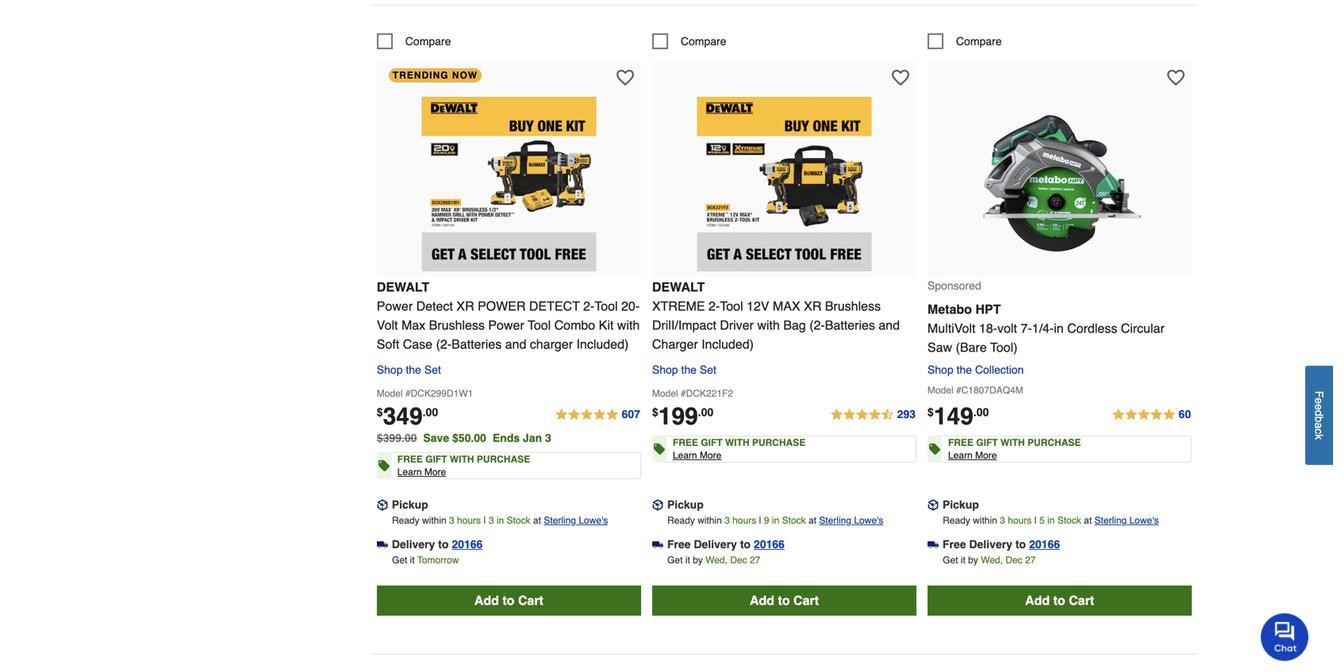 Task type: locate. For each thing, give the bounding box(es) containing it.
tag filled image for 199
[[654, 438, 665, 460]]

2 set from the left
[[700, 364, 716, 376]]

0 horizontal spatial model
[[377, 388, 403, 399]]

free gift with purchase learn more
[[673, 437, 806, 461], [948, 437, 1081, 461], [397, 454, 530, 478]]

learn right tag filled image at left
[[397, 467, 422, 478]]

0 vertical spatial (2-
[[810, 318, 825, 333]]

free gift with purchase learn more down $399.00 save $50.00 ends jan 3
[[397, 454, 530, 478]]

xr right 'detect'
[[457, 299, 474, 314]]

get for ready within 3 hours | 3 in stock at sterling lowe's
[[392, 555, 407, 566]]

1 horizontal spatial more
[[700, 450, 722, 461]]

learn down actual price $149.00 element
[[948, 450, 973, 461]]

brushless inside dewalt xtreme 2-tool 12v max xr brushless drili/impact driver with bag (2-batteries and charger included)
[[825, 299, 881, 314]]

the up "model # dck221f2"
[[681, 364, 697, 376]]

# up $ 199 .00
[[681, 388, 686, 399]]

free down actual price $149.00 element
[[948, 437, 974, 448]]

2 20166 from the left
[[754, 538, 785, 551]]

.00 down model # c1807daq4m in the bottom of the page
[[974, 406, 989, 419]]

1 5 stars image from the left
[[554, 406, 641, 425]]

1 heart outline image from the left
[[616, 69, 634, 87]]

5 stars image containing 60
[[1111, 406, 1192, 425]]

2 shop the set link from the left
[[652, 360, 716, 379]]

model up 149
[[928, 385, 954, 396]]

2 20166 button from the left
[[754, 537, 785, 552]]

199
[[658, 403, 698, 430]]

batteries down power
[[452, 337, 502, 352]]

3 lowe's from the left
[[1130, 515, 1159, 526]]

tool up "kit"
[[595, 299, 618, 314]]

free down $399.00
[[397, 454, 423, 465]]

get it by wed, dec 27 down ready within 3 hours | 9 in stock at sterling lowe's
[[667, 555, 760, 566]]

3 20166 from the left
[[1029, 538, 1060, 551]]

delivery up get it tomorrow
[[392, 538, 435, 551]]

607 button
[[554, 406, 641, 425]]

heart outline image
[[616, 69, 634, 87], [892, 69, 909, 87], [1167, 69, 1185, 87]]

3 sterling lowe's button from the left
[[1095, 513, 1159, 529]]

purchase up ready within 3 hours | 5 in stock at sterling lowe's
[[1028, 437, 1081, 448]]

0 horizontal spatial free gift with purchase learn more
[[397, 454, 530, 478]]

dewalt up 'detect'
[[377, 280, 429, 294]]

dck221f2
[[686, 388, 733, 399]]

and
[[879, 318, 900, 333], [505, 337, 526, 352]]

1 horizontal spatial lowe's
[[854, 515, 884, 526]]

2 ready from the left
[[667, 515, 695, 526]]

1 with from the left
[[617, 318, 640, 333]]

27 down ready within 3 hours | 9 in stock at sterling lowe's
[[750, 555, 760, 566]]

2 horizontal spatial model
[[928, 385, 954, 396]]

truck filled image for ready within 3 hours | 5 in stock at sterling lowe's
[[928, 539, 939, 550]]

2 5 stars image from the left
[[1111, 406, 1192, 425]]

the
[[406, 364, 421, 376], [681, 364, 697, 376], [957, 364, 972, 376]]

and inside the dewalt power detect xr power detect 2-tool 20- volt max brushless power tool combo kit with soft case (2-batteries and charger included)
[[505, 337, 526, 352]]

2- inside the dewalt power detect xr power detect 2-tool 20- volt max brushless power tool combo kit with soft case (2-batteries and charger included)
[[583, 299, 595, 314]]

dec
[[730, 555, 747, 566], [1006, 555, 1023, 566]]

# for xtreme 2-tool 12v max xr brushless drili/impact driver with bag (2-batteries and charger included)
[[681, 388, 686, 399]]

1 20166 button from the left
[[452, 537, 483, 552]]

3 .00 from the left
[[974, 406, 989, 419]]

1 add to cart button from the left
[[377, 586, 641, 616]]

with
[[617, 318, 640, 333], [757, 318, 780, 333]]

compare inside 5013548875 element
[[956, 35, 1002, 48]]

20166 button for 3
[[452, 537, 483, 552]]

1 $ from the left
[[377, 406, 383, 419]]

b
[[1313, 416, 1326, 423]]

1 horizontal spatial cart
[[794, 593, 819, 608]]

0 horizontal spatial |
[[484, 515, 486, 526]]

3 for ready within 3 hours | 9 in stock at sterling lowe's
[[725, 515, 730, 526]]

with inside the dewalt power detect xr power detect 2-tool 20- volt max brushless power tool combo kit with soft case (2-batteries and charger included)
[[617, 318, 640, 333]]

and inside dewalt xtreme 2-tool 12v max xr brushless drili/impact driver with bag (2-batteries and charger included)
[[879, 318, 900, 333]]

wed, down ready within 3 hours | 5 in stock at sterling lowe's
[[981, 555, 1003, 566]]

$ right 607
[[652, 406, 658, 419]]

included) down "kit"
[[577, 337, 629, 352]]

18-
[[979, 321, 998, 336]]

at for 9
[[809, 515, 817, 526]]

27 down ready within 3 hours | 5 in stock at sterling lowe's
[[1025, 555, 1036, 566]]

compare inside 1002097720 element
[[405, 35, 451, 48]]

2- up combo
[[583, 299, 595, 314]]

driver
[[720, 318, 754, 333]]

1 horizontal spatial free gift with purchase learn more
[[673, 437, 806, 461]]

1 ready from the left
[[392, 515, 420, 526]]

0 horizontal spatial sterling
[[544, 515, 576, 526]]

1 horizontal spatial 27
[[1025, 555, 1036, 566]]

dewalt xtreme 2-tool 12v max xr brushless drili/impact driver with bag (2-batteries and charger included)
[[652, 280, 900, 352]]

1 free from the left
[[667, 538, 691, 551]]

shop the set link for xtreme 2-tool 12v max xr brushless drili/impact driver with bag (2-batteries and charger included)
[[652, 360, 716, 379]]

1 vertical spatial and
[[505, 337, 526, 352]]

0 horizontal spatial delivery
[[392, 538, 435, 551]]

2 horizontal spatial sterling
[[1095, 515, 1127, 526]]

3 stock from the left
[[1058, 515, 1081, 526]]

shop the set down case
[[377, 364, 441, 376]]

with down 20-
[[617, 318, 640, 333]]

shop
[[377, 364, 403, 376], [652, 364, 678, 376], [928, 364, 954, 376]]

2 it from the left
[[685, 555, 690, 566]]

free delivery to 20166
[[667, 538, 785, 551], [943, 538, 1060, 551]]

2 xr from the left
[[804, 299, 822, 314]]

0 horizontal spatial set
[[424, 364, 441, 376]]

free for 149
[[948, 437, 974, 448]]

tool
[[595, 299, 618, 314], [720, 299, 743, 314], [528, 318, 551, 333]]

.00
[[423, 406, 438, 419], [698, 406, 714, 419], [974, 406, 989, 419]]

the for dewalt xtreme 2-tool 12v max xr brushless drili/impact driver with bag (2-batteries and charger included)
[[681, 364, 697, 376]]

$ inside the $ 349 .00
[[377, 406, 383, 419]]

delivery down ready within 3 hours | 9 in stock at sterling lowe's
[[694, 538, 737, 551]]

gift down save
[[425, 454, 447, 465]]

included)
[[577, 337, 629, 352], [702, 337, 754, 352]]

1 horizontal spatial free
[[943, 538, 966, 551]]

model
[[928, 385, 954, 396], [377, 388, 403, 399], [652, 388, 678, 399]]

2 sterling from the left
[[819, 515, 852, 526]]

3 sterling from the left
[[1095, 515, 1127, 526]]

the down case
[[406, 364, 421, 376]]

(2- right case
[[436, 337, 452, 352]]

e up b
[[1313, 404, 1326, 410]]

free
[[667, 538, 691, 551], [943, 538, 966, 551]]

2 | from the left
[[759, 515, 762, 526]]

2 the from the left
[[681, 364, 697, 376]]

.00 for 199
[[698, 406, 714, 419]]

(2-
[[810, 318, 825, 333], [436, 337, 452, 352]]

0 horizontal spatial at
[[533, 515, 541, 526]]

1 shop the set from the left
[[377, 364, 441, 376]]

shop the set
[[377, 364, 441, 376], [652, 364, 716, 376]]

1 within from the left
[[422, 515, 447, 526]]

0 horizontal spatial xr
[[457, 299, 474, 314]]

pickup
[[392, 498, 428, 511], [667, 498, 704, 511], [943, 498, 979, 511]]

1 get it by wed, dec 27 from the left
[[667, 555, 760, 566]]

3 the from the left
[[957, 364, 972, 376]]

within up delivery to 20166
[[422, 515, 447, 526]]

2 truck filled image from the left
[[652, 539, 663, 550]]

it for ready within 3 hours | 9 in stock at sterling lowe's
[[685, 555, 690, 566]]

3 20166 button from the left
[[1029, 537, 1060, 552]]

20166 up tomorrow
[[452, 538, 483, 551]]

2 hours from the left
[[733, 515, 756, 526]]

1 shop the set link from the left
[[377, 360, 441, 379]]

sterling
[[544, 515, 576, 526], [819, 515, 852, 526], [1095, 515, 1127, 526]]

pickup image
[[377, 499, 388, 510]]

20166 down 9
[[754, 538, 785, 551]]

shop the collection
[[928, 364, 1024, 376]]

1 horizontal spatial compare
[[681, 35, 726, 48]]

max
[[402, 318, 425, 333]]

shop down saw
[[928, 364, 954, 376]]

# up the $ 349 .00 at the bottom of page
[[405, 388, 411, 399]]

0 horizontal spatial $
[[377, 406, 383, 419]]

sterling lowe's button
[[544, 513, 608, 529], [819, 513, 884, 529], [1095, 513, 1159, 529]]

add for first add to cart button from the right
[[1025, 593, 1050, 608]]

sterling for ready within 3 hours | 3 in stock at sterling lowe's
[[544, 515, 576, 526]]

stock for 3
[[507, 515, 531, 526]]

1 lowe's from the left
[[579, 515, 608, 526]]

shop down the soft
[[377, 364, 403, 376]]

1 horizontal spatial $
[[652, 406, 658, 419]]

more down $ 199 .00
[[700, 450, 722, 461]]

2 horizontal spatial with
[[1001, 437, 1025, 448]]

tool up charger on the bottom of page
[[528, 318, 551, 333]]

5 stars image for 349
[[554, 406, 641, 425]]

0 horizontal spatial batteries
[[452, 337, 502, 352]]

free gift with purchase learn more down c1807daq4m
[[948, 437, 1081, 461]]

power down power
[[488, 318, 524, 333]]

1 dewalt from the left
[[377, 280, 429, 294]]

wed, for 9
[[706, 555, 728, 566]]

1002097720 element
[[377, 33, 451, 49]]

1 horizontal spatial xr
[[804, 299, 822, 314]]

349
[[383, 403, 423, 430]]

0 horizontal spatial purchase
[[477, 454, 530, 465]]

with down the dck221f2
[[725, 437, 750, 448]]

1 at from the left
[[533, 515, 541, 526]]

1 truck filled image from the left
[[377, 539, 388, 550]]

actual price $149.00 element
[[928, 403, 989, 430]]

2 horizontal spatial cart
[[1069, 593, 1094, 608]]

dewalt power detect xr power detect 2-tool 20- volt max brushless power tool combo kit with soft case (2-batteries and charger included)
[[377, 280, 640, 352]]

it
[[410, 555, 415, 566], [685, 555, 690, 566], [961, 555, 966, 566]]

2 add from the left
[[750, 593, 774, 608]]

2 stock from the left
[[782, 515, 806, 526]]

2 horizontal spatial the
[[957, 364, 972, 376]]

3 $ from the left
[[928, 406, 934, 419]]

1/4-
[[1032, 321, 1054, 336]]

free delivery to 20166 for 5
[[943, 538, 1060, 551]]

2 e from the top
[[1313, 404, 1326, 410]]

within left 5
[[973, 515, 997, 526]]

shop the set link down case
[[377, 360, 441, 379]]

$ up $399.00
[[377, 406, 383, 419]]

0 horizontal spatial wed,
[[706, 555, 728, 566]]

0 horizontal spatial 2-
[[583, 299, 595, 314]]

2 included) from the left
[[702, 337, 754, 352]]

(2- right bag
[[810, 318, 825, 333]]

in for ready within 3 hours | 3 in stock at sterling lowe's
[[497, 515, 504, 526]]

1 horizontal spatial model
[[652, 388, 678, 399]]

power up volt
[[377, 299, 413, 314]]

1 it from the left
[[410, 555, 415, 566]]

2 horizontal spatial sterling lowe's button
[[1095, 513, 1159, 529]]

xr
[[457, 299, 474, 314], [804, 299, 822, 314]]

1 tag filled image from the left
[[654, 438, 665, 460]]

tag filled image
[[654, 438, 665, 460], [929, 438, 940, 460]]

1 horizontal spatial free
[[673, 437, 698, 448]]

brushless
[[825, 299, 881, 314], [429, 318, 485, 333]]

0 horizontal spatial .00
[[423, 406, 438, 419]]

add to cart for first add to cart button from the right
[[1025, 593, 1094, 608]]

at for 5
[[1084, 515, 1092, 526]]

0 horizontal spatial 27
[[750, 555, 760, 566]]

ready
[[392, 515, 420, 526], [667, 515, 695, 526], [943, 515, 970, 526]]

1 horizontal spatial by
[[968, 555, 978, 566]]

20-
[[621, 299, 640, 314]]

0 vertical spatial brushless
[[825, 299, 881, 314]]

shop for power detect xr power detect 2-tool 20- volt max brushless power tool combo kit with soft case (2-batteries and charger included)
[[377, 364, 403, 376]]

.00 down the dck221f2
[[698, 406, 714, 419]]

tool)
[[990, 340, 1018, 355]]

shop the set up "model # dck221f2"
[[652, 364, 716, 376]]

3 | from the left
[[1034, 515, 1037, 526]]

brushless right max
[[825, 299, 881, 314]]

1 horizontal spatial hours
[[733, 515, 756, 526]]

hours left 9
[[733, 515, 756, 526]]

$ inside $ 199 .00
[[652, 406, 658, 419]]

1 horizontal spatial power
[[488, 318, 524, 333]]

0 horizontal spatial get
[[392, 555, 407, 566]]

2 free delivery to 20166 from the left
[[943, 538, 1060, 551]]

more down '$ 149 .00'
[[975, 450, 997, 461]]

2 horizontal spatial .00
[[974, 406, 989, 419]]

2 horizontal spatial $
[[928, 406, 934, 419]]

2 horizontal spatial 20166
[[1029, 538, 1060, 551]]

2 get it by wed, dec 27 from the left
[[943, 555, 1036, 566]]

by
[[693, 555, 703, 566], [968, 555, 978, 566]]

learn down $ 199 .00
[[673, 450, 697, 461]]

batteries
[[825, 318, 875, 333], [452, 337, 502, 352]]

1 horizontal spatial the
[[681, 364, 697, 376]]

2 dec from the left
[[1006, 555, 1023, 566]]

sterling lowe's button for ready within 3 hours | 5 in stock at sterling lowe's
[[1095, 513, 1159, 529]]

tool up driver
[[720, 299, 743, 314]]

1 horizontal spatial free delivery to 20166
[[943, 538, 1060, 551]]

shop the set link
[[377, 360, 441, 379], [652, 360, 716, 379]]

truck filled image
[[377, 539, 388, 550], [652, 539, 663, 550], [928, 539, 939, 550]]

wed,
[[706, 555, 728, 566], [981, 555, 1003, 566]]

20166 down 5
[[1029, 538, 1060, 551]]

1 horizontal spatial |
[[759, 515, 762, 526]]

1 xr from the left
[[457, 299, 474, 314]]

2 with from the left
[[757, 318, 780, 333]]

add to cart
[[474, 593, 544, 608], [750, 593, 819, 608], [1025, 593, 1094, 608]]

$ inside '$ 149 .00'
[[928, 406, 934, 419]]

truck filled image for ready within 3 hours | 9 in stock at sterling lowe's
[[652, 539, 663, 550]]

1 horizontal spatial shop
[[652, 364, 678, 376]]

lowe's for ready within 3 hours | 5 in stock at sterling lowe's
[[1130, 515, 1159, 526]]

20166 button down 5
[[1029, 537, 1060, 552]]

e up d
[[1313, 398, 1326, 404]]

lowe's for ready within 3 hours | 3 in stock at sterling lowe's
[[579, 515, 608, 526]]

brushless down 'detect'
[[429, 318, 485, 333]]

2 pickup from the left
[[667, 498, 704, 511]]

sterling lowe's button for ready within 3 hours | 3 in stock at sterling lowe's
[[544, 513, 608, 529]]

power
[[478, 299, 526, 314]]

dck299d1w1
[[411, 388, 473, 399]]

dewalt inside the dewalt power detect xr power detect 2-tool 20- volt max brushless power tool combo kit with soft case (2-batteries and charger included)
[[377, 280, 429, 294]]

at
[[533, 515, 541, 526], [809, 515, 817, 526], [1084, 515, 1092, 526]]

5 stars image containing 607
[[554, 406, 641, 425]]

2 pickup image from the left
[[928, 499, 939, 510]]

more for 199
[[700, 450, 722, 461]]

batteries right bag
[[825, 318, 875, 333]]

1 horizontal spatial shop the set
[[652, 364, 716, 376]]

2 cart from the left
[[794, 593, 819, 608]]

0 horizontal spatial stock
[[507, 515, 531, 526]]

it for ready within 3 hours | 3 in stock at sterling lowe's
[[410, 555, 415, 566]]

1 2- from the left
[[583, 299, 595, 314]]

1 set from the left
[[424, 364, 441, 376]]

|
[[484, 515, 486, 526], [759, 515, 762, 526], [1034, 515, 1037, 526]]

dewalt up xtreme
[[652, 280, 705, 294]]

2 horizontal spatial add to cart button
[[928, 586, 1192, 616]]

free delivery to 20166 down 9
[[667, 538, 785, 551]]

in
[[1054, 321, 1064, 336], [497, 515, 504, 526], [772, 515, 780, 526], [1048, 515, 1055, 526]]

3 add to cart button from the left
[[928, 586, 1192, 616]]

# up actual price $149.00 element
[[956, 385, 962, 396]]

0 horizontal spatial brushless
[[429, 318, 485, 333]]

4.5 stars image
[[830, 406, 917, 425]]

2 sterling lowe's button from the left
[[819, 513, 884, 529]]

2 horizontal spatial free
[[948, 437, 974, 448]]

20166 button for 5
[[1029, 537, 1060, 552]]

2 horizontal spatial shop
[[928, 364, 954, 376]]

1 cart from the left
[[518, 593, 544, 608]]

0 horizontal spatial hours
[[457, 515, 481, 526]]

within for ready within 3 hours | 9 in stock at sterling lowe's
[[698, 515, 722, 526]]

included) inside the dewalt power detect xr power detect 2-tool 20- volt max brushless power tool combo kit with soft case (2-batteries and charger included)
[[577, 337, 629, 352]]

.00 down 'model # dck299d1w1'
[[423, 406, 438, 419]]

1 horizontal spatial add to cart
[[750, 593, 819, 608]]

0 horizontal spatial 20166 button
[[452, 537, 483, 552]]

2 2- from the left
[[709, 299, 720, 314]]

get for ready within 3 hours | 5 in stock at sterling lowe's
[[943, 555, 958, 566]]

model up 349
[[377, 388, 403, 399]]

2 .00 from the left
[[698, 406, 714, 419]]

wed, down ready within 3 hours | 9 in stock at sterling lowe's
[[706, 555, 728, 566]]

set up 'model # dck299d1w1'
[[424, 364, 441, 376]]

2 horizontal spatial more
[[975, 450, 997, 461]]

dec down ready within 3 hours | 9 in stock at sterling lowe's
[[730, 555, 747, 566]]

2 horizontal spatial it
[[961, 555, 966, 566]]

free gift with purchase learn more for 149
[[948, 437, 1081, 461]]

3 shop from the left
[[928, 364, 954, 376]]

sterling for ready within 3 hours | 5 in stock at sterling lowe's
[[1095, 515, 1127, 526]]

2 horizontal spatial pickup
[[943, 498, 979, 511]]

hours left 5
[[1008, 515, 1032, 526]]

ready within 3 hours | 9 in stock at sterling lowe's
[[667, 515, 884, 526]]

1 compare from the left
[[405, 35, 451, 48]]

gift
[[701, 437, 723, 448], [976, 437, 998, 448], [425, 454, 447, 465]]

1 wed, from the left
[[706, 555, 728, 566]]

hours for 5
[[1008, 515, 1032, 526]]

1 sterling lowe's button from the left
[[544, 513, 608, 529]]

included) down driver
[[702, 337, 754, 352]]

in for ready within 3 hours | 9 in stock at sterling lowe's
[[772, 515, 780, 526]]

0 horizontal spatial and
[[505, 337, 526, 352]]

dewalt inside dewalt xtreme 2-tool 12v max xr brushless drili/impact driver with bag (2-batteries and charger included)
[[652, 280, 705, 294]]

get it by wed, dec 27 for ready within 3 hours | 9 in stock at sterling lowe's
[[667, 555, 760, 566]]

0 horizontal spatial dewalt
[[377, 280, 429, 294]]

1 horizontal spatial stock
[[782, 515, 806, 526]]

free down $ 199 .00
[[673, 437, 698, 448]]

2 horizontal spatial gift
[[976, 437, 998, 448]]

1 horizontal spatial within
[[698, 515, 722, 526]]

3 compare from the left
[[956, 35, 1002, 48]]

1 horizontal spatial 20166
[[754, 538, 785, 551]]

tag filled image
[[378, 455, 389, 477]]

with
[[725, 437, 750, 448], [1001, 437, 1025, 448], [450, 454, 474, 465]]

gift down actual price $149.00 element
[[976, 437, 998, 448]]

3 within from the left
[[973, 515, 997, 526]]

jan
[[523, 432, 542, 444]]

0 horizontal spatial dec
[[730, 555, 747, 566]]

$ for 349
[[377, 406, 383, 419]]

1 | from the left
[[484, 515, 486, 526]]

at for 3
[[533, 515, 541, 526]]

2 add to cart from the left
[[750, 593, 819, 608]]

pickup image
[[652, 499, 663, 510], [928, 499, 939, 510]]

get
[[392, 555, 407, 566], [667, 555, 683, 566], [943, 555, 958, 566]]

stock for 9
[[782, 515, 806, 526]]

get it by wed, dec 27 for ready within 3 hours | 5 in stock at sterling lowe's
[[943, 555, 1036, 566]]

purchase up ready within 3 hours | 9 in stock at sterling lowe's
[[752, 437, 806, 448]]

free gift with purchase learn more down the dck221f2
[[673, 437, 806, 461]]

dec down ready within 3 hours | 5 in stock at sterling lowe's
[[1006, 555, 1023, 566]]

shop the set link up "model # dck221f2"
[[652, 360, 716, 379]]

tag filled image down 149
[[929, 438, 940, 460]]

20166 button up tomorrow
[[452, 537, 483, 552]]

chat invite button image
[[1261, 613, 1309, 661]]

1 horizontal spatial pickup image
[[928, 499, 939, 510]]

1 27 from the left
[[750, 555, 760, 566]]

xr inside dewalt xtreme 2-tool 12v max xr brushless drili/impact driver with bag (2-batteries and charger included)
[[804, 299, 822, 314]]

ready within 3 hours | 5 in stock at sterling lowe's
[[943, 515, 1159, 526]]

2 free from the left
[[943, 538, 966, 551]]

$ 199 .00
[[652, 403, 714, 430]]

.00 for 349
[[423, 406, 438, 419]]

0 horizontal spatial ready
[[392, 515, 420, 526]]

shop the collection link
[[928, 364, 1030, 376]]

shop for xtreme 2-tool 12v max xr brushless drili/impact driver with bag (2-batteries and charger included)
[[652, 364, 678, 376]]

3 heart outline image from the left
[[1167, 69, 1185, 87]]

0 vertical spatial batteries
[[825, 318, 875, 333]]

1 get from the left
[[392, 555, 407, 566]]

tag filled image down 199
[[654, 438, 665, 460]]

3 for ready within 3 hours | 3 in stock at sterling lowe's
[[449, 515, 454, 526]]

2 dewalt from the left
[[652, 280, 705, 294]]

power
[[377, 299, 413, 314], [488, 318, 524, 333]]

0 horizontal spatial cart
[[518, 593, 544, 608]]

compare inside 1000981080 element
[[681, 35, 726, 48]]

2 tag filled image from the left
[[929, 438, 940, 460]]

2 horizontal spatial within
[[973, 515, 997, 526]]

2 wed, from the left
[[981, 555, 1003, 566]]

within left 9
[[698, 515, 722, 526]]

with down $399.00 save $50.00 ends jan 3
[[450, 454, 474, 465]]

detect
[[416, 299, 453, 314]]

3 truck filled image from the left
[[928, 539, 939, 550]]

get it by wed, dec 27
[[667, 555, 760, 566], [943, 555, 1036, 566]]

1 horizontal spatial with
[[757, 318, 780, 333]]

model # dck221f2
[[652, 388, 733, 399]]

2 horizontal spatial add to cart
[[1025, 593, 1094, 608]]

3 add to cart from the left
[[1025, 593, 1094, 608]]

lowe's
[[579, 515, 608, 526], [854, 515, 884, 526], [1130, 515, 1159, 526]]

5 stars image
[[554, 406, 641, 425], [1111, 406, 1192, 425]]

model up 199
[[652, 388, 678, 399]]

learn for 149
[[948, 450, 973, 461]]

0 horizontal spatial shop
[[377, 364, 403, 376]]

gift down $ 199 .00
[[701, 437, 723, 448]]

2 horizontal spatial at
[[1084, 515, 1092, 526]]

1 horizontal spatial set
[[700, 364, 716, 376]]

savings save $50.00 element
[[423, 432, 558, 444]]

add
[[474, 593, 499, 608], [750, 593, 774, 608], [1025, 593, 1050, 608]]

27
[[750, 555, 760, 566], [1025, 555, 1036, 566]]

1 by from the left
[[693, 555, 703, 566]]

purchase down the 'ends' in the bottom of the page
[[477, 454, 530, 465]]

d
[[1313, 410, 1326, 416]]

in inside metabo hpt multivolt 18-volt 7-1/4-in cordless circular saw (bare tool)
[[1054, 321, 1064, 336]]

0 horizontal spatial free
[[397, 454, 423, 465]]

wed, for 5
[[981, 555, 1003, 566]]

1 horizontal spatial tag filled image
[[929, 438, 940, 460]]

1 pickup from the left
[[392, 498, 428, 511]]

shop down charger
[[652, 364, 678, 376]]

and left multivolt
[[879, 318, 900, 333]]

more
[[700, 450, 722, 461], [975, 450, 997, 461], [424, 467, 446, 478]]

purchase for 199
[[752, 437, 806, 448]]

tool inside dewalt xtreme 2-tool 12v max xr brushless drili/impact driver with bag (2-batteries and charger included)
[[720, 299, 743, 314]]

e
[[1313, 398, 1326, 404], [1313, 404, 1326, 410]]

2 horizontal spatial purchase
[[1028, 437, 1081, 448]]

.00 inside $ 199 .00
[[698, 406, 714, 419]]

2 horizontal spatial free gift with purchase learn more
[[948, 437, 1081, 461]]

3 at from the left
[[1084, 515, 1092, 526]]

the up model # c1807daq4m in the bottom of the page
[[957, 364, 972, 376]]

and left charger on the bottom of page
[[505, 337, 526, 352]]

3 hours from the left
[[1008, 515, 1032, 526]]

2- up driver
[[709, 299, 720, 314]]

2-
[[583, 299, 595, 314], [709, 299, 720, 314]]

2 lowe's from the left
[[854, 515, 884, 526]]

ready within 3 hours | 3 in stock at sterling lowe's
[[392, 515, 608, 526]]

f e e d b a c k button
[[1305, 366, 1333, 465]]

2 shop from the left
[[652, 364, 678, 376]]

1 vertical spatial (2-
[[436, 337, 452, 352]]

1 dec from the left
[[730, 555, 747, 566]]

1 horizontal spatial ready
[[667, 515, 695, 526]]

1 horizontal spatial purchase
[[752, 437, 806, 448]]

1 horizontal spatial shop the set link
[[652, 360, 716, 379]]

20166 for ready within 3 hours | 9 in stock at sterling lowe's
[[754, 538, 785, 551]]

gift for 149
[[976, 437, 998, 448]]

$ right 293
[[928, 406, 934, 419]]

2 $ from the left
[[652, 406, 658, 419]]

1 horizontal spatial add to cart button
[[652, 586, 917, 616]]

actual price $349.00 element
[[377, 403, 438, 430]]

3 get from the left
[[943, 555, 958, 566]]

f
[[1313, 391, 1326, 398]]

1 20166 from the left
[[452, 538, 483, 551]]

get it by wed, dec 27 down ready within 3 hours | 5 in stock at sterling lowe's
[[943, 555, 1036, 566]]

multivolt
[[928, 321, 976, 336]]

with down the '12v'
[[757, 318, 780, 333]]

0 horizontal spatial pickup image
[[652, 499, 663, 510]]

dewalt for xtreme
[[652, 280, 705, 294]]

20166 button down 9
[[754, 537, 785, 552]]

0 horizontal spatial shop the set link
[[377, 360, 441, 379]]

3 pickup from the left
[[943, 498, 979, 511]]

shop the set for dewalt power detect xr power detect 2-tool 20- volt max brushless power tool combo kit with soft case (2-batteries and charger included)
[[377, 364, 441, 376]]

with down c1807daq4m
[[1001, 437, 1025, 448]]

delivery
[[392, 538, 435, 551], [694, 538, 737, 551], [969, 538, 1013, 551]]

#
[[956, 385, 962, 396], [405, 388, 411, 399], [681, 388, 686, 399]]

free delivery to 20166 down 5
[[943, 538, 1060, 551]]

1 included) from the left
[[577, 337, 629, 352]]

delivery down ready within 3 hours | 5 in stock at sterling lowe's
[[969, 538, 1013, 551]]

3
[[545, 432, 551, 444], [449, 515, 454, 526], [489, 515, 494, 526], [725, 515, 730, 526], [1000, 515, 1005, 526]]

1 hours from the left
[[457, 515, 481, 526]]

volt
[[998, 321, 1017, 336]]

2 horizontal spatial heart outline image
[[1167, 69, 1185, 87]]

actual price $199.00 element
[[652, 403, 714, 430]]

2 delivery from the left
[[694, 538, 737, 551]]

free gift with purchase learn more for 199
[[673, 437, 806, 461]]

2 horizontal spatial stock
[[1058, 515, 1081, 526]]

set up the dck221f2
[[700, 364, 716, 376]]

3 it from the left
[[961, 555, 966, 566]]

2 get from the left
[[667, 555, 683, 566]]

.00 inside '$ 149 .00'
[[974, 406, 989, 419]]

was price $399.00 element
[[377, 428, 423, 444]]

0 horizontal spatial with
[[617, 318, 640, 333]]

cart for first add to cart button from the right
[[1069, 593, 1094, 608]]

max
[[773, 299, 800, 314]]

3 cart from the left
[[1069, 593, 1094, 608]]

xr right max
[[804, 299, 822, 314]]

.00 inside the $ 349 .00
[[423, 406, 438, 419]]

1 horizontal spatial sterling lowe's button
[[819, 513, 884, 529]]

1 horizontal spatial truck filled image
[[652, 539, 663, 550]]

more down save
[[424, 467, 446, 478]]

2 at from the left
[[809, 515, 817, 526]]

1 vertical spatial batteries
[[452, 337, 502, 352]]

0 vertical spatial and
[[879, 318, 900, 333]]

3 add from the left
[[1025, 593, 1050, 608]]

1 horizontal spatial heart outline image
[[892, 69, 909, 87]]

ends jan 3 element
[[493, 432, 558, 444]]

1 shop from the left
[[377, 364, 403, 376]]

hours up delivery to 20166
[[457, 515, 481, 526]]

0 horizontal spatial tool
[[528, 318, 551, 333]]

truck filled image for ready within 3 hours | 3 in stock at sterling lowe's
[[377, 539, 388, 550]]

0 horizontal spatial #
[[405, 388, 411, 399]]



Task type: describe. For each thing, give the bounding box(es) containing it.
$399.00 save $50.00 ends jan 3
[[377, 432, 551, 444]]

f e e d b a c k
[[1313, 391, 1326, 440]]

purchase for 149
[[1028, 437, 1081, 448]]

trending now
[[393, 70, 478, 81]]

batteries inside dewalt xtreme 2-tool 12v max xr brushless drili/impact driver with bag (2-batteries and charger included)
[[825, 318, 875, 333]]

1000981080 element
[[652, 33, 726, 49]]

27 for 5
[[1025, 555, 1036, 566]]

2 horizontal spatial #
[[956, 385, 962, 396]]

delivery to 20166
[[392, 538, 483, 551]]

delivery for ready within 3 hours | 9 in stock at sterling lowe's
[[694, 538, 737, 551]]

shop the set for dewalt xtreme 2-tool 12v max xr brushless drili/impact driver with bag (2-batteries and charger included)
[[652, 364, 716, 376]]

pickup image for ready within 3 hours | 9 in stock at sterling lowe's
[[652, 499, 663, 510]]

pickup for ready within 3 hours | 5 in stock at sterling lowe's
[[943, 498, 979, 511]]

$399.00
[[377, 432, 417, 444]]

hours for 9
[[733, 515, 756, 526]]

5 stars image for 149
[[1111, 406, 1192, 425]]

in for ready within 3 hours | 5 in stock at sterling lowe's
[[1048, 515, 1055, 526]]

collection
[[975, 364, 1024, 376]]

compare for 5013548875 element
[[956, 35, 1002, 48]]

add for 3rd add to cart button from the right
[[474, 593, 499, 608]]

xtreme
[[652, 299, 705, 314]]

saw
[[928, 340, 952, 355]]

1 delivery from the left
[[392, 538, 435, 551]]

set for driver
[[700, 364, 716, 376]]

charger
[[530, 337, 573, 352]]

60
[[1179, 408, 1191, 421]]

0 vertical spatial power
[[377, 299, 413, 314]]

delivery for ready within 3 hours | 5 in stock at sterling lowe's
[[969, 538, 1013, 551]]

$50.00
[[452, 432, 486, 444]]

0 horizontal spatial with
[[450, 454, 474, 465]]

dewalt for power
[[377, 280, 429, 294]]

drili/impact
[[652, 318, 716, 333]]

149
[[934, 403, 974, 430]]

lowe's for ready within 3 hours | 9 in stock at sterling lowe's
[[854, 515, 884, 526]]

0 horizontal spatial more
[[424, 467, 446, 478]]

with inside dewalt xtreme 2-tool 12v max xr brushless drili/impact driver with bag (2-batteries and charger included)
[[757, 318, 780, 333]]

2 add to cart button from the left
[[652, 586, 917, 616]]

hours for 3
[[457, 515, 481, 526]]

trending
[[393, 70, 449, 81]]

3 for ready within 3 hours | 5 in stock at sterling lowe's
[[1000, 515, 1005, 526]]

free for 199
[[673, 437, 698, 448]]

(bare
[[956, 340, 987, 355]]

set for volt
[[424, 364, 441, 376]]

metabo hpt multivolt 18-volt 7-1/4-in cordless circular saw (bare tool)
[[928, 302, 1165, 355]]

sponsored
[[928, 279, 981, 292]]

volt
[[377, 318, 398, 333]]

kit
[[599, 318, 614, 333]]

shop the set link for power detect xr power detect 2-tool 20- volt max brushless power tool combo kit with soft case (2-batteries and charger included)
[[377, 360, 441, 379]]

20166 for ready within 3 hours | 5 in stock at sterling lowe's
[[1029, 538, 1060, 551]]

60 button
[[1111, 406, 1192, 425]]

5013548875 element
[[928, 33, 1002, 49]]

xr inside the dewalt power detect xr power detect 2-tool 20- volt max brushless power tool combo kit with soft case (2-batteries and charger included)
[[457, 299, 474, 314]]

get for ready within 3 hours | 9 in stock at sterling lowe's
[[667, 555, 683, 566]]

free for ready within 3 hours | 9 in stock at sterling lowe's
[[667, 538, 691, 551]]

tag filled image for 149
[[929, 438, 940, 460]]

607
[[622, 408, 640, 421]]

293
[[897, 408, 916, 421]]

save
[[423, 432, 449, 444]]

$ for 199
[[652, 406, 658, 419]]

$ for 149
[[928, 406, 934, 419]]

it for ready within 3 hours | 5 in stock at sterling lowe's
[[961, 555, 966, 566]]

.00 for 149
[[974, 406, 989, 419]]

(2- inside the dewalt power detect xr power detect 2-tool 20- volt max brushless power tool combo kit with soft case (2-batteries and charger included)
[[436, 337, 452, 352]]

compare for 1000981080 element at the top of page
[[681, 35, 726, 48]]

| for 3
[[484, 515, 486, 526]]

cart for 3rd add to cart button from the right
[[518, 593, 544, 608]]

k
[[1313, 434, 1326, 440]]

20166 button for 9
[[754, 537, 785, 552]]

12v
[[747, 299, 769, 314]]

2 heart outline image from the left
[[892, 69, 909, 87]]

5
[[1040, 515, 1045, 526]]

tomorrow
[[417, 555, 459, 566]]

sterling lowe's button for ready within 3 hours | 9 in stock at sterling lowe's
[[819, 513, 884, 529]]

0 horizontal spatial learn
[[397, 467, 422, 478]]

circular
[[1121, 321, 1165, 336]]

add to cart for 2nd add to cart button
[[750, 593, 819, 608]]

ends
[[493, 432, 520, 444]]

the for dewalt power detect xr power detect 2-tool 20- volt max brushless power tool combo kit with soft case (2-batteries and charger included)
[[406, 364, 421, 376]]

gift for 199
[[701, 437, 723, 448]]

ready for ready within 3 hours | 3 in stock at sterling lowe's
[[392, 515, 420, 526]]

add to cart for 3rd add to cart button from the right
[[474, 593, 544, 608]]

detect
[[529, 299, 580, 314]]

27 for 9
[[750, 555, 760, 566]]

case
[[403, 337, 433, 352]]

c1807daq4m
[[962, 385, 1023, 396]]

get it tomorrow
[[392, 555, 459, 566]]

c
[[1313, 429, 1326, 434]]

cart for 2nd add to cart button
[[794, 593, 819, 608]]

$ 349 .00
[[377, 403, 438, 430]]

soft
[[377, 337, 399, 352]]

model # dck299d1w1
[[377, 388, 473, 399]]

9
[[764, 515, 769, 526]]

cordless
[[1067, 321, 1117, 336]]

hpt
[[976, 302, 1001, 317]]

free for ready within 3 hours | 5 in stock at sterling lowe's
[[943, 538, 966, 551]]

model for xtreme 2-tool 12v max xr brushless drili/impact driver with bag (2-batteries and charger included)
[[652, 388, 678, 399]]

charger
[[652, 337, 698, 352]]

model for power detect xr power detect 2-tool 20- volt max brushless power tool combo kit with soft case (2-batteries and charger included)
[[377, 388, 403, 399]]

dec for 5
[[1006, 555, 1023, 566]]

$ 149 .00
[[928, 403, 989, 430]]

(2- inside dewalt xtreme 2-tool 12v max xr brushless drili/impact driver with bag (2-batteries and charger included)
[[810, 318, 825, 333]]

model # c1807daq4m
[[928, 385, 1023, 396]]

pickup for ready within 3 hours | 3 in stock at sterling lowe's
[[392, 498, 428, 511]]

within for ready within 3 hours | 3 in stock at sterling lowe's
[[422, 515, 447, 526]]

1 horizontal spatial tool
[[595, 299, 618, 314]]

combo
[[554, 318, 595, 333]]

more for 149
[[975, 450, 997, 461]]

included) inside dewalt xtreme 2-tool 12v max xr brushless drili/impact driver with bag (2-batteries and charger included)
[[702, 337, 754, 352]]

with for 199
[[725, 437, 750, 448]]

brushless inside the dewalt power detect xr power detect 2-tool 20- volt max brushless power tool combo kit with soft case (2-batteries and charger included)
[[429, 318, 485, 333]]

2- inside dewalt xtreme 2-tool 12v max xr brushless drili/impact driver with bag (2-batteries and charger included)
[[709, 299, 720, 314]]

by for ready within 3 hours | 5 in stock at sterling lowe's
[[968, 555, 978, 566]]

a
[[1313, 423, 1326, 429]]

free delivery to 20166 for 9
[[667, 538, 785, 551]]

1 vertical spatial power
[[488, 318, 524, 333]]

| for 5
[[1034, 515, 1037, 526]]

batteries inside the dewalt power detect xr power detect 2-tool 20- volt max brushless power tool combo kit with soft case (2-batteries and charger included)
[[452, 337, 502, 352]]

7-
[[1021, 321, 1032, 336]]

293 button
[[830, 406, 917, 425]]

compare for 1002097720 element
[[405, 35, 451, 48]]

now
[[452, 70, 478, 81]]

ready for ready within 3 hours | 5 in stock at sterling lowe's
[[943, 515, 970, 526]]

0 horizontal spatial gift
[[425, 454, 447, 465]]

# for power detect xr power detect 2-tool 20- volt max brushless power tool combo kit with soft case (2-batteries and charger included)
[[405, 388, 411, 399]]

| for 9
[[759, 515, 762, 526]]

sterling for ready within 3 hours | 9 in stock at sterling lowe's
[[819, 515, 852, 526]]

bag
[[783, 318, 806, 333]]

add for 2nd add to cart button
[[750, 593, 774, 608]]

metabo
[[928, 302, 972, 317]]

1 e from the top
[[1313, 398, 1326, 404]]

learn for 199
[[673, 450, 697, 461]]

stock for 5
[[1058, 515, 1081, 526]]

pickup for ready within 3 hours | 9 in stock at sterling lowe's
[[667, 498, 704, 511]]



Task type: vqa. For each thing, say whether or not it's contained in the screenshot.


